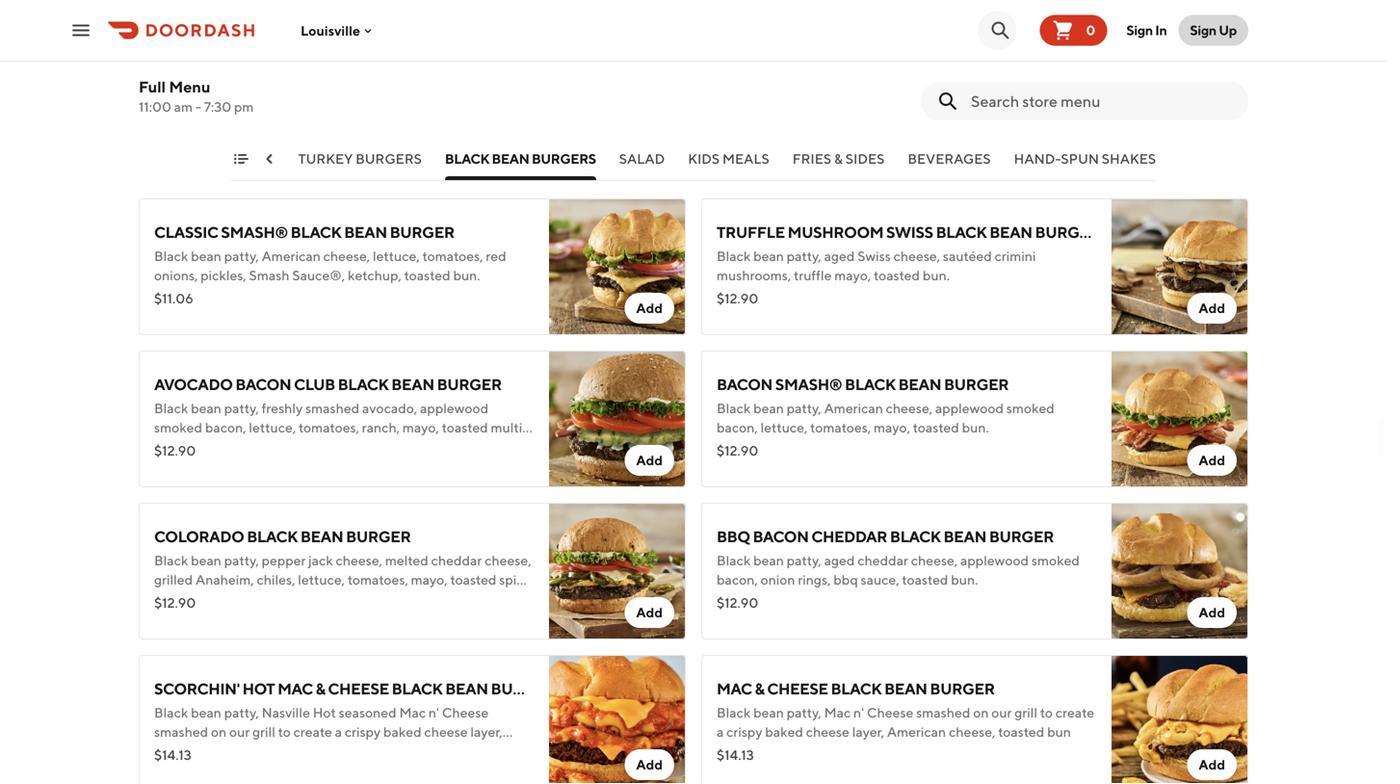 Task type: vqa. For each thing, say whether or not it's contained in the screenshot.
grill inside the The Scorchin' Hot Mac & Cheese Black Bean Burger Black Bean Patty, Nasville Hot Seasoned Mac N' Cheese Smashed On Our Grill To Create A Crispy Baked Cheese Layer, American Cheese, Toasted Bun
yes



Task type: locate. For each thing, give the bounding box(es) containing it.
crispy inside the scorchin' hot mac & cheese black bean burger black bean patty, nasville hot seasoned mac n' cheese smashed on our grill to create a crispy baked cheese layer, american cheese, toasted bun
[[345, 724, 381, 740]]

0 horizontal spatial mac
[[278, 680, 313, 698]]

tomatoes,
[[422, 248, 483, 264], [299, 420, 359, 435], [810, 420, 871, 435], [348, 572, 408, 588]]

treat
[[460, 146, 492, 162]]

add for mac & cheese black bean burger
[[1199, 757, 1225, 773]]

0 horizontal spatial cheese
[[328, 680, 389, 698]]

grill inside mac & cheese black bean burger black bean patty, mac n' cheese smashed on our grill to create a crispy baked cheese layer, american cheese, toasted bun $14.13
[[1015, 705, 1038, 721]]

mac inside the scorchin' hot mac & cheese black bean burger black bean patty, nasville hot seasoned mac n' cheese smashed on our grill to create a crispy baked cheese layer, american cheese, toasted bun
[[399, 705, 426, 721]]

aged up bbq
[[824, 553, 855, 568]]

1 layer, from the left
[[471, 724, 503, 740]]

cheddar up sauce,
[[858, 553, 908, 568]]

toasted inside mac & cheese black bean burger black bean patty, mac n' cheese smashed on our grill to create a crispy baked cheese layer, american cheese, toasted bun $14.13
[[998, 724, 1045, 740]]

menu
[[169, 78, 210, 96], [706, 743, 748, 762]]

2 cheese from the left
[[806, 724, 850, 740]]

$14.13 inside mac & cheese black bean burger black bean patty, mac n' cheese smashed on our grill to create a crispy baked cheese layer, american cheese, toasted bun $14.13
[[717, 747, 754, 763]]

2 mac from the left
[[824, 705, 851, 721]]

0 vertical spatial on
[[973, 705, 989, 721]]

toasted inside calling all vegetarians and black bean burger-lovers! treat yourself to one of smashburger's black bean burger options. crafted to tasty perfection, our black bean burgers are loaded with fresh produce and cradled by a toasted bun – smashed it.
[[358, 165, 404, 181]]

$12.90 down the mushrooms,
[[717, 290, 758, 306]]

sign for sign in
[[1127, 22, 1153, 38]]

multi-
[[491, 420, 528, 435]]

1 horizontal spatial cheese
[[767, 680, 828, 698]]

1 n' from the left
[[429, 705, 439, 721]]

1 crispy from the left
[[345, 724, 381, 740]]

0 vertical spatial create
[[1056, 705, 1095, 721]]

bacon inside bbq bacon cheddar black bean burger black bean patty, aged cheddar cheese, applewood smoked bacon, onion rings, bbq sauce, toasted bun. $12.90
[[753, 527, 809, 546]]

bean inside "bacon smash® black bean burger black bean patty, american cheese, applewood smoked bacon, lettuce, tomatoes, mayo, toasted bun. $12.90"
[[753, 400, 784, 416]]

1 vertical spatial grill
[[252, 724, 275, 740]]

2 burgers from the left
[[532, 151, 596, 167]]

sign up
[[1190, 22, 1237, 38]]

burger-
[[370, 146, 417, 162]]

menu right view
[[706, 743, 748, 762]]

1 horizontal spatial black
[[696, 146, 729, 162]]

2 layer, from the left
[[852, 724, 885, 740]]

bacon,
[[205, 420, 246, 435], [717, 420, 758, 435], [717, 572, 758, 588]]

1 vertical spatial create
[[293, 724, 332, 740]]

1 mac from the left
[[278, 680, 313, 698]]

Item Search search field
[[971, 91, 1233, 112]]

7:30
[[204, 99, 231, 115]]

bacon, for avocado
[[205, 420, 246, 435]]

lettuce,
[[373, 248, 420, 264], [249, 420, 296, 435], [761, 420, 808, 435], [298, 572, 345, 588]]

club
[[294, 375, 335, 394]]

applewood for avocado bacon club black bean burger
[[420, 400, 489, 416]]

mac
[[399, 705, 426, 721], [824, 705, 851, 721]]

0 horizontal spatial cheese
[[424, 724, 468, 740]]

calling
[[139, 146, 182, 162]]

smoked inside avocado bacon club black bean burger black bean patty, freshly smashed avocado, applewood smoked bacon, lettuce, tomatoes, ranch, mayo, toasted multi- grain bun
[[154, 420, 202, 435]]

black inside classic smash® black bean burger black bean patty, american cheese, lettuce, tomatoes, red onions, pickles, smash sauce®, ketchup, toasted bun. $11.06
[[291, 223, 341, 241]]

cradled
[[281, 165, 328, 181]]

1 vertical spatial menu
[[706, 743, 748, 762]]

crispy up view menu
[[727, 724, 763, 740]]

fresh
[[168, 165, 199, 181]]

mac & cheese black bean burger image
[[1112, 655, 1249, 783]]

bun. inside "bacon smash® black bean burger black bean patty, american cheese, applewood smoked bacon, lettuce, tomatoes, mayo, toasted bun. $12.90"
[[962, 420, 989, 435]]

bun inside avocado bacon club black bean burger black bean patty, freshly smashed avocado, applewood smoked bacon, lettuce, tomatoes, ranch, mayo, toasted multi- grain bun
[[188, 439, 212, 455]]

sauce®,
[[292, 267, 345, 283]]

1 horizontal spatial smash®
[[775, 375, 842, 394]]

0 horizontal spatial $14.13
[[154, 747, 192, 763]]

0 horizontal spatial cheese
[[442, 705, 489, 721]]

view menu
[[667, 743, 748, 762]]

applewood inside bbq bacon cheddar black bean burger black bean patty, aged cheddar cheese, applewood smoked bacon, onion rings, bbq sauce, toasted bun. $12.90
[[961, 553, 1029, 568]]

1 cheese from the left
[[424, 724, 468, 740]]

$14.13
[[154, 747, 192, 763], [717, 747, 754, 763]]

2 vertical spatial our
[[229, 724, 250, 740]]

black inside colorado black bean burger black bean patty, pepper jack cheese, melted cheddar cheese, grilled anaheim, chiles, lettuce, tomatoes, mayo, toasted spicy chipotle bun.
[[154, 553, 188, 568]]

black inside truffle mushroom swiss black bean burger black bean patty, aged swiss cheese, sautéed crimini mushrooms, truffle mayo, toasted bun. $12.90
[[717, 248, 751, 264]]

cheese
[[424, 724, 468, 740], [806, 724, 850, 740]]

create
[[1056, 705, 1095, 721], [293, 724, 332, 740]]

on
[[973, 705, 989, 721], [211, 724, 227, 740]]

2 horizontal spatial smashed
[[916, 705, 971, 721]]

sign
[[1127, 22, 1153, 38], [1190, 22, 1217, 38]]

bacon, inside avocado bacon club black bean burger black bean patty, freshly smashed avocado, applewood smoked bacon, lettuce, tomatoes, ranch, mayo, toasted multi- grain bun
[[205, 420, 246, 435]]

black
[[154, 248, 188, 264], [717, 248, 751, 264], [154, 400, 188, 416], [717, 400, 751, 416], [154, 553, 188, 568], [717, 553, 751, 568], [154, 705, 188, 721], [717, 705, 751, 721]]

0 horizontal spatial our
[[229, 724, 250, 740]]

0 horizontal spatial burgers
[[356, 151, 422, 167]]

sign inside 'link'
[[1190, 22, 1217, 38]]

seasoned
[[339, 705, 397, 721]]

cheese, inside truffle mushroom swiss black bean burger black bean patty, aged swiss cheese, sautéed crimini mushrooms, truffle mayo, toasted bun. $12.90
[[894, 248, 940, 264]]

smash® inside classic smash® black bean burger black bean patty, american cheese, lettuce, tomatoes, red onions, pickles, smash sauce®, ketchup, toasted bun. $11.06
[[221, 223, 288, 241]]

$14.13 right view
[[717, 747, 754, 763]]

1 horizontal spatial baked
[[765, 724, 803, 740]]

1 horizontal spatial n'
[[854, 705, 864, 721]]

0 vertical spatial smash®
[[221, 223, 288, 241]]

-
[[195, 99, 201, 115]]

2 horizontal spatial a
[[717, 724, 724, 740]]

crimini
[[995, 248, 1036, 264]]

1 mac from the left
[[399, 705, 426, 721]]

2 black from the left
[[696, 146, 729, 162]]

1 sign from the left
[[1127, 22, 1153, 38]]

grilled chicken
[[149, 151, 275, 167]]

1 horizontal spatial grill
[[1015, 705, 1038, 721]]

a right by
[[348, 165, 355, 181]]

2 vertical spatial smoked
[[1032, 553, 1080, 568]]

add button
[[1187, 19, 1237, 50], [625, 293, 674, 324], [1187, 293, 1237, 324], [625, 445, 674, 476], [1187, 445, 1237, 476], [625, 597, 674, 628], [1187, 597, 1237, 628], [625, 750, 674, 780], [1187, 750, 1237, 780]]

1 horizontal spatial cheddar
[[858, 553, 908, 568]]

1 vertical spatial smoked
[[154, 420, 202, 435]]

toasted inside avocado bacon club black bean burger black bean patty, freshly smashed avocado, applewood smoked bacon, lettuce, tomatoes, ranch, mayo, toasted multi- grain bun
[[442, 420, 488, 435]]

menu up am
[[169, 78, 210, 96]]

add button for colorado black bean burger
[[625, 597, 674, 628]]

1 aged from the top
[[824, 248, 855, 264]]

add
[[1199, 26, 1225, 42], [636, 300, 663, 316], [1199, 300, 1225, 316], [636, 452, 663, 468], [1199, 452, 1225, 468], [636, 605, 663, 620], [1199, 605, 1225, 620], [636, 757, 663, 773], [1199, 757, 1225, 773]]

colorado
[[154, 527, 244, 546]]

it.
[[501, 165, 513, 181]]

toasted
[[358, 165, 404, 181], [404, 267, 451, 283], [874, 267, 920, 283], [442, 420, 488, 435], [913, 420, 959, 435], [450, 572, 497, 588], [902, 572, 948, 588], [998, 724, 1045, 740], [265, 743, 312, 759]]

2 horizontal spatial &
[[834, 151, 843, 167]]

burger inside the scorchin' hot mac & cheese black bean burger black bean patty, nasville hot seasoned mac n' cheese smashed on our grill to create a crispy baked cheese layer, american cheese, toasted bun
[[491, 680, 556, 698]]

colorado black bean burger image
[[549, 503, 686, 640]]

0 horizontal spatial smashed
[[154, 724, 208, 740]]

& up view menu button
[[755, 680, 764, 698]]

on inside mac & cheese black bean burger black bean patty, mac n' cheese smashed on our grill to create a crispy baked cheese layer, american cheese, toasted bun $14.13
[[973, 705, 989, 721]]

black inside mac & cheese black bean burger black bean patty, mac n' cheese smashed on our grill to create a crispy baked cheese layer, american cheese, toasted bun $14.13
[[717, 705, 751, 721]]

1 horizontal spatial $14.13
[[717, 747, 754, 763]]

smash
[[249, 267, 290, 283]]

black inside colorado black bean burger black bean patty, pepper jack cheese, melted cheddar cheese, grilled anaheim, chiles, lettuce, tomatoes, mayo, toasted spicy chipotle bun.
[[247, 527, 298, 546]]

mac inside the scorchin' hot mac & cheese black bean burger black bean patty, nasville hot seasoned mac n' cheese smashed on our grill to create a crispy baked cheese layer, american cheese, toasted bun
[[278, 680, 313, 698]]

2 horizontal spatial our
[[1029, 146, 1049, 162]]

1 horizontal spatial on
[[973, 705, 989, 721]]

& for mac
[[755, 680, 764, 698]]

cheese inside the scorchin' hot mac & cheese black bean burger black bean patty, nasville hot seasoned mac n' cheese smashed on our grill to create a crispy baked cheese layer, american cheese, toasted bun
[[328, 680, 389, 698]]

mac up view menu
[[717, 680, 752, 698]]

tomatoes, inside "bacon smash® black bean burger black bean patty, american cheese, applewood smoked bacon, lettuce, tomatoes, mayo, toasted bun. $12.90"
[[810, 420, 871, 435]]

kids meals
[[688, 151, 770, 167]]

perfection,
[[959, 146, 1026, 162]]

colorado black bean burger black bean patty, pepper jack cheese, melted cheddar cheese, grilled anaheim, chiles, lettuce, tomatoes, mayo, toasted spicy chipotle bun.
[[154, 527, 531, 607]]

create inside the scorchin' hot mac & cheese black bean burger black bean patty, nasville hot seasoned mac n' cheese smashed on our grill to create a crispy baked cheese layer, american cheese, toasted bun
[[293, 724, 332, 740]]

baked down seasoned
[[383, 724, 422, 740]]

cheese inside mac & cheese black bean burger black bean patty, mac n' cheese smashed on our grill to create a crispy baked cheese layer, american cheese, toasted bun $14.13
[[806, 724, 850, 740]]

bean inside colorado black bean burger black bean patty, pepper jack cheese, melted cheddar cheese, grilled anaheim, chiles, lettuce, tomatoes, mayo, toasted spicy chipotle bun.
[[300, 527, 343, 546]]

1 vertical spatial and
[[256, 165, 279, 181]]

cheese, inside classic smash® black bean burger black bean patty, american cheese, lettuce, tomatoes, red onions, pickles, smash sauce®, ketchup, toasted bun. $11.06
[[323, 248, 370, 264]]

cheese
[[328, 680, 389, 698], [767, 680, 828, 698]]

1 vertical spatial our
[[992, 705, 1012, 721]]

all
[[185, 146, 199, 162]]

cheese, inside mac & cheese black bean burger black bean patty, mac n' cheese smashed on our grill to create a crispy baked cheese layer, american cheese, toasted bun $14.13
[[949, 724, 996, 740]]

burger
[[390, 223, 455, 241], [1035, 223, 1100, 241], [437, 375, 502, 394], [944, 375, 1009, 394], [346, 527, 411, 546], [989, 527, 1054, 546], [491, 680, 556, 698], [930, 680, 995, 698]]

1 horizontal spatial smashed
[[305, 400, 360, 416]]

bean inside "bacon smash® black bean burger black bean patty, american cheese, applewood smoked bacon, lettuce, tomatoes, mayo, toasted bun. $12.90"
[[899, 375, 941, 394]]

cheese, inside bbq bacon cheddar black bean burger black bean patty, aged cheddar cheese, applewood smoked bacon, onion rings, bbq sauce, toasted bun. $12.90
[[911, 553, 958, 568]]

2 cheese from the left
[[867, 705, 914, 721]]

cheddar inside colorado black bean burger black bean patty, pepper jack cheese, melted cheddar cheese, grilled anaheim, chiles, lettuce, tomatoes, mayo, toasted spicy chipotle bun.
[[431, 553, 482, 568]]

2 baked from the left
[[765, 724, 803, 740]]

baked inside mac & cheese black bean burger black bean patty, mac n' cheese smashed on our grill to create a crispy baked cheese layer, american cheese, toasted bun $14.13
[[765, 724, 803, 740]]

cheese,
[[323, 248, 370, 264], [894, 248, 940, 264], [886, 400, 933, 416], [336, 553, 383, 568], [485, 553, 531, 568], [911, 553, 958, 568], [949, 724, 996, 740], [216, 743, 263, 759]]

smoked inside bbq bacon cheddar black bean burger black bean patty, aged cheddar cheese, applewood smoked bacon, onion rings, bbq sauce, toasted bun. $12.90
[[1032, 553, 1080, 568]]

1 vertical spatial smashed
[[916, 705, 971, 721]]

mac up nasville
[[278, 680, 313, 698]]

2 horizontal spatial black
[[1052, 146, 1085, 162]]

& inside the scorchin' hot mac & cheese black bean burger black bean patty, nasville hot seasoned mac n' cheese smashed on our grill to create a crispy baked cheese layer, american cheese, toasted bun
[[316, 680, 325, 698]]

1 horizontal spatial mac
[[717, 680, 752, 698]]

bacon, inside bbq bacon cheddar black bean burger black bean patty, aged cheddar cheese, applewood smoked bacon, onion rings, bbq sauce, toasted bun. $12.90
[[717, 572, 758, 588]]

sign left in
[[1127, 22, 1153, 38]]

smash® inside "bacon smash® black bean burger black bean patty, american cheese, applewood smoked bacon, lettuce, tomatoes, mayo, toasted bun. $12.90"
[[775, 375, 842, 394]]

hand-
[[1014, 151, 1061, 167]]

0 horizontal spatial baked
[[383, 724, 422, 740]]

1 horizontal spatial layer,
[[852, 724, 885, 740]]

sign left up
[[1190, 22, 1217, 38]]

aged inside truffle mushroom swiss black bean burger black bean patty, aged swiss cheese, sautéed crimini mushrooms, truffle mayo, toasted bun. $12.90
[[824, 248, 855, 264]]

1 horizontal spatial our
[[992, 705, 1012, 721]]

smash®
[[221, 223, 288, 241], [775, 375, 842, 394]]

0 horizontal spatial cheddar
[[431, 553, 482, 568]]

bacon, for bbq
[[717, 572, 758, 588]]

bun. inside colorado black bean burger black bean patty, pepper jack cheese, melted cheddar cheese, grilled anaheim, chiles, lettuce, tomatoes, mayo, toasted spicy chipotle bun.
[[207, 591, 234, 607]]

0 horizontal spatial n'
[[429, 705, 439, 721]]

0 horizontal spatial a
[[335, 724, 342, 740]]

bean inside truffle mushroom swiss black bean burger black bean patty, aged swiss cheese, sautéed crimini mushrooms, truffle mayo, toasted bun. $12.90
[[753, 248, 784, 264]]

add button for bbq bacon cheddar black bean burger
[[1187, 597, 1237, 628]]

1 horizontal spatial mac
[[824, 705, 851, 721]]

2 n' from the left
[[854, 705, 864, 721]]

a down the hot
[[335, 724, 342, 740]]

0 vertical spatial smoked
[[1007, 400, 1055, 416]]

shakes
[[1102, 151, 1156, 167]]

a inside mac & cheese black bean burger black bean patty, mac n' cheese smashed on our grill to create a crispy baked cheese layer, american cheese, toasted bun $14.13
[[717, 724, 724, 740]]

tomatoes, inside classic smash® black bean burger black bean patty, american cheese, lettuce, tomatoes, red onions, pickles, smash sauce®, ketchup, toasted bun. $11.06
[[422, 248, 483, 264]]

1 burgers from the left
[[356, 151, 422, 167]]

0 vertical spatial smashed
[[305, 400, 360, 416]]

baked right view menu button
[[765, 724, 803, 740]]

0 vertical spatial our
[[1029, 146, 1049, 162]]

2 vertical spatial smashed
[[154, 724, 208, 740]]

bacon
[[235, 375, 291, 394], [717, 375, 773, 394], [753, 527, 809, 546]]

2 sign from the left
[[1190, 22, 1217, 38]]

cheddar inside bbq bacon cheddar black bean burger black bean patty, aged cheddar cheese, applewood smoked bacon, onion rings, bbq sauce, toasted bun. $12.90
[[858, 553, 908, 568]]

applewood
[[420, 400, 489, 416], [935, 400, 1004, 416], [961, 553, 1029, 568]]

sign in
[[1127, 22, 1167, 38]]

1 horizontal spatial burgers
[[532, 151, 596, 167]]

2 cheddar from the left
[[858, 553, 908, 568]]

& for fries
[[834, 151, 843, 167]]

patty, inside "bacon smash® black bean burger black bean patty, american cheese, applewood smoked bacon, lettuce, tomatoes, mayo, toasted bun. $12.90"
[[787, 400, 822, 416]]

1 $14.13 from the left
[[154, 747, 192, 763]]

bacon smash® black bean burger black bean patty, american cheese, applewood smoked bacon, lettuce, tomatoes, mayo, toasted bun. $12.90
[[717, 375, 1055, 459]]

0 horizontal spatial sign
[[1127, 22, 1153, 38]]

swiss
[[858, 248, 891, 264]]

burgers right it.
[[532, 151, 596, 167]]

burgers
[[1121, 146, 1168, 162]]

2 aged from the top
[[824, 553, 855, 568]]

0 horizontal spatial black
[[301, 146, 334, 162]]

bean inside the scorchin' hot mac & cheese black bean burger black bean patty, nasville hot seasoned mac n' cheese smashed on our grill to create a crispy baked cheese layer, american cheese, toasted bun
[[445, 680, 488, 698]]

layer, inside mac & cheese black bean burger black bean patty, mac n' cheese smashed on our grill to create a crispy baked cheese layer, american cheese, toasted bun $14.13
[[852, 724, 885, 740]]

$11.06
[[154, 290, 193, 306]]

patty, inside classic smash® black bean burger black bean patty, american cheese, lettuce, tomatoes, red onions, pickles, smash sauce®, ketchup, toasted bun. $11.06
[[224, 248, 259, 264]]

mac
[[278, 680, 313, 698], [717, 680, 752, 698]]

classic smash® black bean burger image
[[549, 198, 686, 335]]

0 horizontal spatial smash®
[[221, 223, 288, 241]]

1 cheddar from the left
[[431, 553, 482, 568]]

aged down mushroom
[[824, 248, 855, 264]]

avocado
[[154, 375, 233, 394]]

bacon for avocado
[[235, 375, 291, 394]]

0 horizontal spatial on
[[211, 724, 227, 740]]

and up cradled on the top left of the page
[[275, 146, 298, 162]]

smashburger's
[[602, 146, 693, 162]]

aged inside bbq bacon cheddar black bean burger black bean patty, aged cheddar cheese, applewood smoked bacon, onion rings, bbq sauce, toasted bun. $12.90
[[824, 553, 855, 568]]

jack
[[308, 553, 333, 568]]

1 cheese from the left
[[442, 705, 489, 721]]

1 horizontal spatial &
[[755, 680, 764, 698]]

bean inside the scorchin' hot mac & cheese black bean burger black bean patty, nasville hot seasoned mac n' cheese smashed on our grill to create a crispy baked cheese layer, american cheese, toasted bun
[[191, 705, 222, 721]]

patty, inside truffle mushroom swiss black bean burger black bean patty, aged swiss cheese, sautéed crimini mushrooms, truffle mayo, toasted bun. $12.90
[[787, 248, 822, 264]]

1 horizontal spatial cheese
[[806, 724, 850, 740]]

cheddar right melted
[[431, 553, 482, 568]]

0 horizontal spatial crispy
[[345, 724, 381, 740]]

layer,
[[471, 724, 503, 740], [852, 724, 885, 740]]

0 horizontal spatial mac
[[399, 705, 426, 721]]

and
[[275, 146, 298, 162], [256, 165, 279, 181]]

0 horizontal spatial create
[[293, 724, 332, 740]]

bun
[[407, 165, 431, 181], [188, 439, 212, 455], [1047, 724, 1071, 740], [314, 743, 338, 759]]

to
[[546, 146, 559, 162], [910, 146, 923, 162], [1040, 705, 1053, 721], [278, 724, 291, 740]]

black
[[445, 151, 490, 167], [291, 223, 341, 241], [936, 223, 987, 241], [338, 375, 389, 394], [845, 375, 896, 394], [247, 527, 298, 546], [890, 527, 941, 546], [392, 680, 443, 698], [831, 680, 882, 698]]

1 horizontal spatial create
[[1056, 705, 1095, 721]]

truffle
[[717, 223, 785, 241]]

smashed
[[442, 165, 499, 181]]

toasted inside colorado black bean burger black bean patty, pepper jack cheese, melted cheddar cheese, grilled anaheim, chiles, lettuce, tomatoes, mayo, toasted spicy chipotle bun.
[[450, 572, 497, 588]]

lettuce, inside colorado black bean burger black bean patty, pepper jack cheese, melted cheddar cheese, grilled anaheim, chiles, lettuce, tomatoes, mayo, toasted spicy chipotle bun.
[[298, 572, 345, 588]]

bean
[[337, 146, 367, 162], [732, 146, 762, 162], [1087, 146, 1118, 162], [191, 248, 222, 264], [753, 248, 784, 264], [191, 400, 222, 416], [753, 400, 784, 416], [191, 553, 222, 568], [753, 553, 784, 568], [191, 705, 222, 721], [753, 705, 784, 721]]

scorchin'
[[154, 680, 240, 698]]

mayo, inside truffle mushroom swiss black bean burger black bean patty, aged swiss cheese, sautéed crimini mushrooms, truffle mayo, toasted bun. $12.90
[[835, 267, 871, 283]]

cheese inside the scorchin' hot mac & cheese black bean burger black bean patty, nasville hot seasoned mac n' cheese smashed on our grill to create a crispy baked cheese layer, american cheese, toasted bun
[[442, 705, 489, 721]]

$12.90 down bbq
[[717, 595, 758, 611]]

to inside mac & cheese black bean burger black bean patty, mac n' cheese smashed on our grill to create a crispy baked cheese layer, american cheese, toasted bun $14.13
[[1040, 705, 1053, 721]]

american inside mac & cheese black bean burger black bean patty, mac n' cheese smashed on our grill to create a crispy baked cheese layer, american cheese, toasted bun $14.13
[[887, 724, 946, 740]]

chicken
[[211, 151, 275, 167]]

0 vertical spatial menu
[[169, 78, 210, 96]]

1 vertical spatial on
[[211, 724, 227, 740]]

burgers
[[356, 151, 422, 167], [532, 151, 596, 167]]

1 horizontal spatial sign
[[1190, 22, 1217, 38]]

black inside classic smash® black bean burger black bean patty, american cheese, lettuce, tomatoes, red onions, pickles, smash sauce®, ketchup, toasted bun. $11.06
[[154, 248, 188, 264]]

$12.90
[[717, 290, 758, 306], [154, 443, 196, 459], [717, 443, 758, 459], [154, 595, 196, 611], [717, 595, 758, 611]]

& right fries
[[834, 151, 843, 167]]

2 $14.13 from the left
[[717, 747, 754, 763]]

black inside mac & cheese black bean burger black bean patty, mac n' cheese smashed on our grill to create a crispy baked cheese layer, american cheese, toasted bun $14.13
[[831, 680, 882, 698]]

1 horizontal spatial menu
[[706, 743, 748, 762]]

toasted inside the scorchin' hot mac & cheese black bean burger black bean patty, nasville hot seasoned mac n' cheese smashed on our grill to create a crispy baked cheese layer, american cheese, toasted bun
[[265, 743, 312, 759]]

with
[[139, 165, 165, 181]]

bacon inside avocado bacon club black bean burger black bean patty, freshly smashed avocado, applewood smoked bacon, lettuce, tomatoes, ranch, mayo, toasted multi- grain bun
[[235, 375, 291, 394]]

to inside the scorchin' hot mac & cheese black bean burger black bean patty, nasville hot seasoned mac n' cheese smashed on our grill to create a crispy baked cheese layer, american cheese, toasted bun
[[278, 724, 291, 740]]

0 horizontal spatial grill
[[252, 724, 275, 740]]

$12.90 up bbq
[[717, 443, 758, 459]]

1 baked from the left
[[383, 724, 422, 740]]

add button for mac & cheese black bean burger
[[1187, 750, 1237, 780]]

patty, inside bbq bacon cheddar black bean burger black bean patty, aged cheddar cheese, applewood smoked bacon, onion rings, bbq sauce, toasted bun. $12.90
[[787, 553, 822, 568]]

applewood inside avocado bacon club black bean burger black bean patty, freshly smashed avocado, applewood smoked bacon, lettuce, tomatoes, ranch, mayo, toasted multi- grain bun
[[420, 400, 489, 416]]

n' inside mac & cheese black bean burger black bean patty, mac n' cheese smashed on our grill to create a crispy baked cheese layer, american cheese, toasted bun $14.13
[[854, 705, 864, 721]]

swiss
[[886, 223, 933, 241]]

0 vertical spatial grill
[[1015, 705, 1038, 721]]

0 horizontal spatial layer,
[[471, 724, 503, 740]]

cheddar
[[431, 553, 482, 568], [858, 553, 908, 568]]

1 horizontal spatial cheese
[[867, 705, 914, 721]]

mayo,
[[835, 267, 871, 283], [403, 420, 439, 435], [874, 420, 910, 435], [411, 572, 448, 588]]

smashed inside avocado bacon club black bean burger black bean patty, freshly smashed avocado, applewood smoked bacon, lettuce, tomatoes, ranch, mayo, toasted multi- grain bun
[[305, 400, 360, 416]]

1 horizontal spatial a
[[348, 165, 355, 181]]

2 cheese from the left
[[767, 680, 828, 698]]

crispy down seasoned
[[345, 724, 381, 740]]

bean inside mac & cheese black bean burger black bean patty, mac n' cheese smashed on our grill to create a crispy baked cheese layer, american cheese, toasted bun $14.13
[[885, 680, 927, 698]]

1 cheese from the left
[[328, 680, 389, 698]]

1 vertical spatial smash®
[[775, 375, 842, 394]]

&
[[834, 151, 843, 167], [316, 680, 325, 698], [755, 680, 764, 698]]

mushrooms,
[[717, 267, 791, 283]]

1 horizontal spatial crispy
[[727, 724, 763, 740]]

2 crispy from the left
[[727, 724, 763, 740]]

and right the show menu categories image
[[256, 165, 279, 181]]

menu for view
[[706, 743, 748, 762]]

& up the hot
[[316, 680, 325, 698]]

our
[[1029, 146, 1049, 162], [992, 705, 1012, 721], [229, 724, 250, 740]]

onion
[[761, 572, 795, 588]]

bean inside truffle mushroom swiss black bean burger black bean patty, aged swiss cheese, sautéed crimini mushrooms, truffle mayo, toasted bun. $12.90
[[990, 223, 1033, 241]]

bun. inside classic smash® black bean burger black bean patty, american cheese, lettuce, tomatoes, red onions, pickles, smash sauce®, ketchup, toasted bun. $11.06
[[453, 267, 480, 283]]

$14.13 down scorchin'
[[154, 747, 192, 763]]

1 vertical spatial aged
[[824, 553, 855, 568]]

bun.
[[453, 267, 480, 283], [923, 267, 950, 283], [962, 420, 989, 435], [951, 572, 978, 588], [207, 591, 234, 607]]

smoked
[[1007, 400, 1055, 416], [154, 420, 202, 435], [1032, 553, 1080, 568]]

$12.90 down avocado
[[154, 443, 196, 459]]

0 horizontal spatial menu
[[169, 78, 210, 96]]

a up view menu
[[717, 724, 724, 740]]

bbq bacon cheddar black bean burger black bean patty, aged cheddar cheese, applewood smoked bacon, onion rings, bbq sauce, toasted bun. $12.90
[[717, 527, 1080, 611]]

scorchin' hot mac & cheese black bean burger image
[[549, 655, 686, 783]]

burger inside classic smash® black bean burger black bean patty, american cheese, lettuce, tomatoes, red onions, pickles, smash sauce®, ketchup, toasted bun. $11.06
[[390, 223, 455, 241]]

0 vertical spatial aged
[[824, 248, 855, 264]]

turkey burgers
[[298, 151, 422, 167]]

0 horizontal spatial &
[[316, 680, 325, 698]]

patty, inside mac & cheese black bean burger black bean patty, mac n' cheese smashed on our grill to create a crispy baked cheese layer, american cheese, toasted bun $14.13
[[787, 705, 822, 721]]

& inside button
[[834, 151, 843, 167]]

2 mac from the left
[[717, 680, 752, 698]]

burgers left –
[[356, 151, 422, 167]]



Task type: describe. For each thing, give the bounding box(es) containing it.
avocado bacon club black bean burger black bean patty, freshly smashed avocado, applewood smoked bacon, lettuce, tomatoes, ranch, mayo, toasted multi- grain bun
[[154, 375, 528, 455]]

melted
[[385, 553, 429, 568]]

burger inside truffle mushroom swiss black bean burger black bean patty, aged swiss cheese, sautéed crimini mushrooms, truffle mayo, toasted bun. $12.90
[[1035, 223, 1100, 241]]

bun. inside bbq bacon cheddar black bean burger black bean patty, aged cheddar cheese, applewood smoked bacon, onion rings, bbq sauce, toasted bun. $12.90
[[951, 572, 978, 588]]

mac inside mac & cheese black bean burger black bean patty, mac n' cheese smashed on our grill to create a crispy baked cheese layer, american cheese, toasted bun $14.13
[[824, 705, 851, 721]]

grilled
[[154, 572, 193, 588]]

bbq
[[834, 572, 858, 588]]

classic smash® black bean burger black bean patty, american cheese, lettuce, tomatoes, red onions, pickles, smash sauce®, ketchup, toasted bun. $11.06
[[154, 223, 506, 306]]

$12.90 inside truffle mushroom swiss black bean burger black bean patty, aged swiss cheese, sautéed crimini mushrooms, truffle mayo, toasted bun. $12.90
[[717, 290, 758, 306]]

smoked for avocado bacon club black bean burger
[[154, 420, 202, 435]]

pm
[[234, 99, 254, 115]]

create inside mac & cheese black bean burger black bean patty, mac n' cheese smashed on our grill to create a crispy baked cheese layer, american cheese, toasted bun $14.13
[[1056, 705, 1095, 721]]

yourself
[[494, 146, 543, 162]]

truffle mushroom swiss black bean burger image
[[1112, 198, 1249, 335]]

our inside calling all vegetarians and black bean burger-lovers! treat yourself to one of smashburger's black bean burger options. crafted to tasty perfection, our black bean burgers are loaded with fresh produce and cradled by a toasted bun – smashed it.
[[1029, 146, 1049, 162]]

black inside "bacon smash® black bean burger black bean patty, american cheese, applewood smoked bacon, lettuce, tomatoes, mayo, toasted bun. $12.90"
[[845, 375, 896, 394]]

patty, inside the scorchin' hot mac & cheese black bean burger black bean patty, nasville hot seasoned mac n' cheese smashed on our grill to create a crispy baked cheese layer, american cheese, toasted bun
[[224, 705, 259, 721]]

sign in link
[[1115, 11, 1179, 50]]

black inside bbq bacon cheddar black bean burger black bean patty, aged cheddar cheese, applewood smoked bacon, onion rings, bbq sauce, toasted bun. $12.90
[[717, 553, 751, 568]]

aged for bacon
[[824, 553, 855, 568]]

our inside the scorchin' hot mac & cheese black bean burger black bean patty, nasville hot seasoned mac n' cheese smashed on our grill to create a crispy baked cheese layer, american cheese, toasted bun
[[229, 724, 250, 740]]

tomatoes, inside avocado bacon club black bean burger black bean patty, freshly smashed avocado, applewood smoked bacon, lettuce, tomatoes, ranch, mayo, toasted multi- grain bun
[[299, 420, 359, 435]]

black inside "bacon smash® black bean burger black bean patty, american cheese, applewood smoked bacon, lettuce, tomatoes, mayo, toasted bun. $12.90"
[[717, 400, 751, 416]]

am
[[174, 99, 193, 115]]

meals
[[723, 151, 770, 167]]

salad button
[[619, 149, 665, 180]]

0
[[1086, 22, 1096, 38]]

calling all vegetarians and black bean burger-lovers! treat yourself to one of smashburger's black bean burger options. crafted to tasty perfection, our black bean burgers are loaded with fresh produce and cradled by a toasted bun – smashed it.
[[139, 146, 1235, 181]]

in
[[1155, 22, 1167, 38]]

fries & sides button
[[793, 149, 885, 180]]

add for classic smash® black bean burger
[[636, 300, 663, 316]]

bun inside calling all vegetarians and black bean burger-lovers! treat yourself to one of smashburger's black bean burger options. crafted to tasty perfection, our black bean burgers are loaded with fresh produce and cradled by a toasted bun – smashed it.
[[407, 165, 431, 181]]

$12.90 inside "bacon smash® black bean burger black bean patty, american cheese, applewood smoked bacon, lettuce, tomatoes, mayo, toasted bun. $12.90"
[[717, 443, 758, 459]]

kids meals button
[[688, 149, 770, 180]]

bean inside avocado bacon club black bean burger black bean patty, freshly smashed avocado, applewood smoked bacon, lettuce, tomatoes, ranch, mayo, toasted multi- grain bun
[[391, 375, 434, 394]]

bean inside bbq bacon cheddar black bean burger black bean patty, aged cheddar cheese, applewood smoked bacon, onion rings, bbq sauce, toasted bun. $12.90
[[944, 527, 987, 546]]

toasted inside bbq bacon cheddar black bean burger black bean patty, aged cheddar cheese, applewood smoked bacon, onion rings, bbq sauce, toasted bun. $12.90
[[902, 572, 948, 588]]

mushroom
[[788, 223, 884, 241]]

pepper
[[262, 553, 306, 568]]

–
[[434, 165, 440, 181]]

bacon smash® black bean burger image
[[1112, 351, 1249, 487]]

add button for truffle mushroom swiss black bean burger
[[1187, 293, 1237, 324]]

louisville
[[301, 22, 360, 38]]

spun
[[1061, 151, 1099, 167]]

bun inside the scorchin' hot mac & cheese black bean burger black bean patty, nasville hot seasoned mac n' cheese smashed on our grill to create a crispy baked cheese layer, american cheese, toasted bun
[[314, 743, 338, 759]]

our inside mac & cheese black bean burger black bean patty, mac n' cheese smashed on our grill to create a crispy baked cheese layer, american cheese, toasted bun $14.13
[[992, 705, 1012, 721]]

add button for bacon smash® black bean burger
[[1187, 445, 1237, 476]]

mac & cheese black bean burger black bean patty, mac n' cheese smashed on our grill to create a crispy baked cheese layer, american cheese, toasted bun $14.13
[[717, 680, 1095, 763]]

vegetarians
[[202, 146, 272, 162]]

fries & sides
[[793, 151, 885, 167]]

hot
[[313, 705, 336, 721]]

bean inside classic smash® black bean burger black bean patty, american cheese, lettuce, tomatoes, red onions, pickles, smash sauce®, ketchup, toasted bun. $11.06
[[344, 223, 387, 241]]

tasty
[[926, 146, 956, 162]]

cheese, inside the scorchin' hot mac & cheese black bean burger black bean patty, nasville hot seasoned mac n' cheese smashed on our grill to create a crispy baked cheese layer, american cheese, toasted bun
[[216, 743, 263, 759]]

up
[[1219, 22, 1237, 38]]

hand-spun shakes
[[1014, 151, 1156, 167]]

bean inside avocado bacon club black bean burger black bean patty, freshly smashed avocado, applewood smoked bacon, lettuce, tomatoes, ranch, mayo, toasted multi- grain bun
[[191, 400, 222, 416]]

patty, inside colorado black bean burger black bean patty, pepper jack cheese, melted cheddar cheese, grilled anaheim, chiles, lettuce, tomatoes, mayo, toasted spicy chipotle bun.
[[224, 553, 259, 568]]

add for bacon smash® black bean burger
[[1199, 452, 1225, 468]]

ketchup,
[[348, 267, 402, 283]]

hot
[[242, 680, 275, 698]]

a inside calling all vegetarians and black bean burger-lovers! treat yourself to one of smashburger's black bean burger options. crafted to tasty perfection, our black bean burgers are loaded with fresh produce and cradled by a toasted bun – smashed it.
[[348, 165, 355, 181]]

show menu categories image
[[233, 151, 249, 167]]

burger
[[765, 146, 806, 162]]

open menu image
[[69, 19, 92, 42]]

louisville button
[[301, 22, 376, 38]]

avocado bacon club black bean burger image
[[549, 351, 686, 487]]

american inside classic smash® black bean burger black bean patty, american cheese, lettuce, tomatoes, red onions, pickles, smash sauce®, ketchup, toasted bun. $11.06
[[262, 248, 321, 264]]

truffle
[[794, 267, 832, 283]]

smashed inside the scorchin' hot mac & cheese black bean burger black bean patty, nasville hot seasoned mac n' cheese smashed on our grill to create a crispy baked cheese layer, american cheese, toasted bun
[[154, 724, 208, 740]]

baked inside the scorchin' hot mac & cheese black bean burger black bean patty, nasville hot seasoned mac n' cheese smashed on our grill to create a crispy baked cheese layer, american cheese, toasted bun
[[383, 724, 422, 740]]

1 black from the left
[[301, 146, 334, 162]]

applewood for bbq bacon cheddar black bean burger
[[961, 553, 1029, 568]]

kids
[[688, 151, 720, 167]]

sides
[[846, 151, 885, 167]]

freshly
[[262, 400, 303, 416]]

sign for sign up
[[1190, 22, 1217, 38]]

pickles,
[[201, 267, 246, 283]]

nasville
[[262, 705, 310, 721]]

by
[[330, 165, 346, 181]]

anaheim,
[[196, 572, 254, 588]]

fries
[[793, 151, 832, 167]]

n' inside the scorchin' hot mac & cheese black bean burger black bean patty, nasville hot seasoned mac n' cheese smashed on our grill to create a crispy baked cheese layer, american cheese, toasted bun
[[429, 705, 439, 721]]

add for scorchin' hot mac & cheese black bean burger
[[636, 757, 663, 773]]

add for truffle mushroom swiss black bean burger
[[1199, 300, 1225, 316]]

3 black from the left
[[1052, 146, 1085, 162]]

lettuce, inside avocado bacon club black bean burger black bean patty, freshly smashed avocado, applewood smoked bacon, lettuce, tomatoes, ranch, mayo, toasted multi- grain bun
[[249, 420, 296, 435]]

view menu button
[[628, 733, 759, 772]]

0 vertical spatial and
[[275, 146, 298, 162]]

bean inside mac & cheese black bean burger black bean patty, mac n' cheese smashed on our grill to create a crispy baked cheese layer, american cheese, toasted bun $14.13
[[753, 705, 784, 721]]

grill inside the scorchin' hot mac & cheese black bean burger black bean patty, nasville hot seasoned mac n' cheese smashed on our grill to create a crispy baked cheese layer, american cheese, toasted bun
[[252, 724, 275, 740]]

burger inside colorado black bean burger black bean patty, pepper jack cheese, melted cheddar cheese, grilled anaheim, chiles, lettuce, tomatoes, mayo, toasted spicy chipotle bun.
[[346, 527, 411, 546]]

options.
[[809, 146, 858, 162]]

bacon for bbq
[[753, 527, 809, 546]]

$12.90 inside bbq bacon cheddar black bean burger black bean patty, aged cheddar cheese, applewood smoked bacon, onion rings, bbq sauce, toasted bun. $12.90
[[717, 595, 758, 611]]

patty, inside avocado bacon club black bean burger black bean patty, freshly smashed avocado, applewood smoked bacon, lettuce, tomatoes, ranch, mayo, toasted multi- grain bun
[[224, 400, 259, 416]]

add button for classic smash® black bean burger
[[625, 293, 674, 324]]

toasted inside truffle mushroom swiss black bean burger black bean patty, aged swiss cheese, sautéed crimini mushrooms, truffle mayo, toasted bun. $12.90
[[874, 267, 920, 283]]

rings,
[[798, 572, 831, 588]]

sauce,
[[861, 572, 899, 588]]

onions,
[[154, 267, 198, 283]]

layer, inside the scorchin' hot mac & cheese black bean burger black bean patty, nasville hot seasoned mac n' cheese smashed on our grill to create a crispy baked cheese layer, american cheese, toasted bun
[[471, 724, 503, 740]]

bean inside colorado black bean burger black bean patty, pepper jack cheese, melted cheddar cheese, grilled anaheim, chiles, lettuce, tomatoes, mayo, toasted spicy chipotle bun.
[[191, 553, 222, 568]]

$12.90 down grilled
[[154, 595, 196, 611]]

salad
[[619, 151, 665, 167]]

ranch,
[[362, 420, 400, 435]]

bacon inside "bacon smash® black bean burger black bean patty, american cheese, applewood smoked bacon, lettuce, tomatoes, mayo, toasted bun. $12.90"
[[717, 375, 773, 394]]

sign up link
[[1179, 15, 1249, 46]]

are
[[1170, 146, 1190, 162]]

scroll menu navigation left image
[[262, 151, 277, 167]]

toasted inside "bacon smash® black bean burger black bean patty, american cheese, applewood smoked bacon, lettuce, tomatoes, mayo, toasted bun. $12.90"
[[913, 420, 959, 435]]

burgers inside button
[[356, 151, 422, 167]]

black inside the scorchin' hot mac & cheese black bean burger black bean patty, nasville hot seasoned mac n' cheese smashed on our grill to create a crispy baked cheese layer, american cheese, toasted bun
[[154, 705, 188, 721]]

add button for scorchin' hot mac & cheese black bean burger
[[625, 750, 674, 780]]

produce
[[202, 165, 253, 181]]

full menu 11:00 am - 7:30 pm
[[139, 78, 254, 115]]

black inside avocado bacon club black bean burger black bean patty, freshly smashed avocado, applewood smoked bacon, lettuce, tomatoes, ranch, mayo, toasted multi- grain bun
[[154, 400, 188, 416]]

11:00
[[139, 99, 171, 115]]

bun inside mac & cheese black bean burger black bean patty, mac n' cheese smashed on our grill to create a crispy baked cheese layer, american cheese, toasted bun $14.13
[[1047, 724, 1071, 740]]

hand-spun shakes button
[[1014, 149, 1156, 180]]

mac inside mac & cheese black bean burger black bean patty, mac n' cheese smashed on our grill to create a crispy baked cheese layer, american cheese, toasted bun $14.13
[[717, 680, 752, 698]]

bean inside classic smash® black bean burger black bean patty, american cheese, lettuce, tomatoes, red onions, pickles, smash sauce®, ketchup, toasted bun. $11.06
[[191, 248, 222, 264]]

smoked for bbq bacon cheddar black bean burger
[[1032, 553, 1080, 568]]

truffle mushroom swiss black bean burger black bean patty, aged swiss cheese, sautéed crimini mushrooms, truffle mayo, toasted bun. $12.90
[[717, 223, 1100, 306]]

lettuce, inside classic smash® black bean burger black bean patty, american cheese, lettuce, tomatoes, red onions, pickles, smash sauce®, ketchup, toasted bun. $11.06
[[373, 248, 420, 264]]

black inside truffle mushroom swiss black bean burger black bean patty, aged swiss cheese, sautéed crimini mushrooms, truffle mayo, toasted bun. $12.90
[[936, 223, 987, 241]]

red
[[486, 248, 506, 264]]

add for avocado bacon club black bean burger
[[636, 452, 663, 468]]

full
[[139, 78, 166, 96]]

one
[[561, 146, 585, 162]]

smash® for classic
[[221, 223, 288, 241]]

0 button
[[1040, 15, 1107, 46]]

burger inside mac & cheese black bean burger black bean patty, mac n' cheese smashed on our grill to create a crispy baked cheese layer, american cheese, toasted bun $14.13
[[930, 680, 995, 698]]

toasted inside classic smash® black bean burger black bean patty, american cheese, lettuce, tomatoes, red onions, pickles, smash sauce®, ketchup, toasted bun. $11.06
[[404, 267, 451, 283]]

scorchin' hot mac & cheese black bean burger black bean patty, nasville hot seasoned mac n' cheese smashed on our grill to create a crispy baked cheese layer, american cheese, toasted bun
[[154, 680, 556, 759]]

turkey
[[298, 151, 353, 167]]

chipotle
[[154, 591, 205, 607]]

mac & cheese turkey burger image
[[549, 0, 686, 62]]

double mac & cheese turkey burger image
[[1112, 0, 1249, 62]]

black inside the scorchin' hot mac & cheese black bean burger black bean patty, nasville hot seasoned mac n' cheese smashed on our grill to create a crispy baked cheese layer, american cheese, toasted bun
[[392, 680, 443, 698]]

bbq
[[717, 527, 750, 546]]

american inside the scorchin' hot mac & cheese black bean burger black bean patty, nasville hot seasoned mac n' cheese smashed on our grill to create a crispy baked cheese layer, american cheese, toasted bun
[[154, 743, 213, 759]]

smoked inside "bacon smash® black bean burger black bean patty, american cheese, applewood smoked bacon, lettuce, tomatoes, mayo, toasted bun. $12.90"
[[1007, 400, 1055, 416]]

cheese, inside "bacon smash® black bean burger black bean patty, american cheese, applewood smoked bacon, lettuce, tomatoes, mayo, toasted bun. $12.90"
[[886, 400, 933, 416]]

smashed inside mac & cheese black bean burger black bean patty, mac n' cheese smashed on our grill to create a crispy baked cheese layer, american cheese, toasted bun $14.13
[[916, 705, 971, 721]]

bean inside bbq bacon cheddar black bean burger black bean patty, aged cheddar cheese, applewood smoked bacon, onion rings, bbq sauce, toasted bun. $12.90
[[753, 553, 784, 568]]

tomatoes, inside colorado black bean burger black bean patty, pepper jack cheese, melted cheddar cheese, grilled anaheim, chiles, lettuce, tomatoes, mayo, toasted spicy chipotle bun.
[[348, 572, 408, 588]]

view
[[667, 743, 703, 762]]

lettuce, inside "bacon smash® black bean burger black bean patty, american cheese, applewood smoked bacon, lettuce, tomatoes, mayo, toasted bun. $12.90"
[[761, 420, 808, 435]]

mayo, inside colorado black bean burger black bean patty, pepper jack cheese, melted cheddar cheese, grilled anaheim, chiles, lettuce, tomatoes, mayo, toasted spicy chipotle bun.
[[411, 572, 448, 588]]

applewood inside "bacon smash® black bean burger black bean patty, american cheese, applewood smoked bacon, lettuce, tomatoes, mayo, toasted bun. $12.90"
[[935, 400, 1004, 416]]

add for bbq bacon cheddar black bean burger
[[1199, 605, 1225, 620]]

grilled chicken button
[[149, 149, 275, 180]]

spicy
[[499, 572, 531, 588]]

black bean burgers
[[445, 151, 596, 167]]

smash® for bacon
[[775, 375, 842, 394]]

cheese inside mac & cheese black bean burger black bean patty, mac n' cheese smashed on our grill to create a crispy baked cheese layer, american cheese, toasted bun $14.13
[[767, 680, 828, 698]]

burger inside "bacon smash® black bean burger black bean patty, american cheese, applewood smoked bacon, lettuce, tomatoes, mayo, toasted bun. $12.90"
[[944, 375, 1009, 394]]

add for colorado black bean burger
[[636, 605, 663, 620]]

add button for avocado bacon club black bean burger
[[625, 445, 674, 476]]

of
[[587, 146, 600, 162]]

classic
[[154, 223, 218, 241]]

bbq bacon cheddar black bean burger image
[[1112, 503, 1249, 640]]

avocado,
[[362, 400, 417, 416]]

$12.29
[[154, 17, 194, 33]]

aged for mushroom
[[824, 248, 855, 264]]

cheese inside the scorchin' hot mac & cheese black bean burger black bean patty, nasville hot seasoned mac n' cheese smashed on our grill to create a crispy baked cheese layer, american cheese, toasted bun
[[424, 724, 468, 740]]

crispy inside mac & cheese black bean burger black bean patty, mac n' cheese smashed on our grill to create a crispy baked cheese layer, american cheese, toasted bun $14.13
[[727, 724, 763, 740]]

cheddar
[[812, 527, 887, 546]]

menu for full
[[169, 78, 210, 96]]

black inside avocado bacon club black bean burger black bean patty, freshly smashed avocado, applewood smoked bacon, lettuce, tomatoes, ranch, mayo, toasted multi- grain bun
[[338, 375, 389, 394]]

black inside bbq bacon cheddar black bean burger black bean patty, aged cheddar cheese, applewood smoked bacon, onion rings, bbq sauce, toasted bun. $12.90
[[890, 527, 941, 546]]



